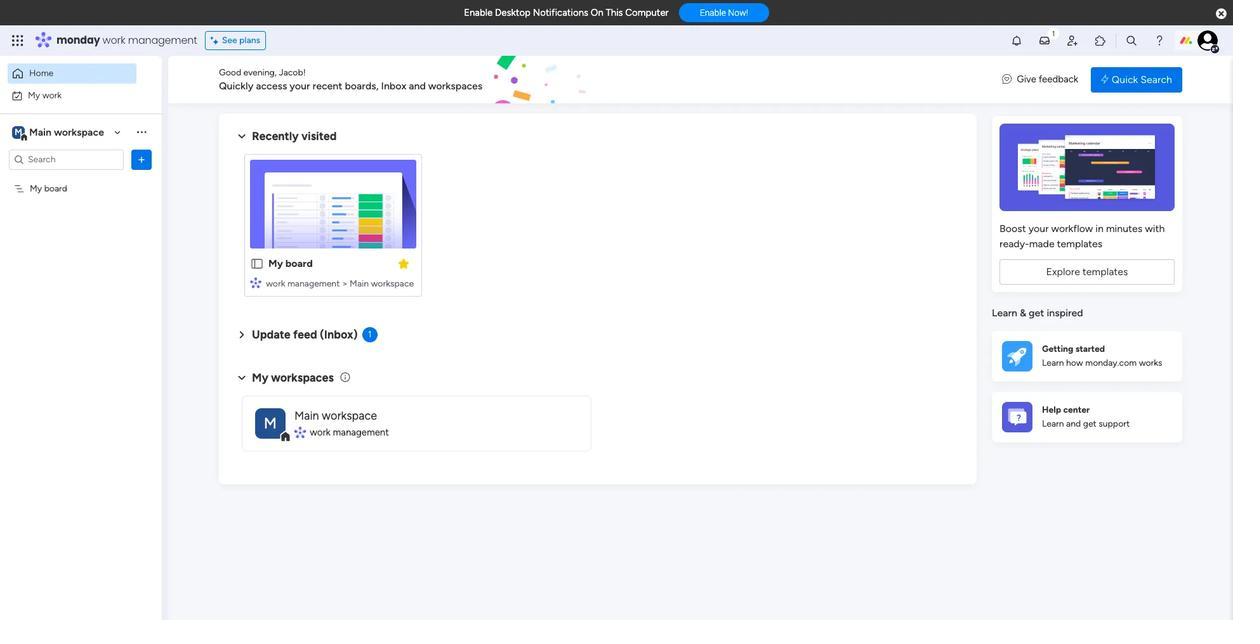 Task type: describe. For each thing, give the bounding box(es) containing it.
my inside list box
[[30, 183, 42, 194]]

center
[[1063, 405, 1090, 416]]

now!
[[728, 8, 748, 18]]

&
[[1020, 307, 1026, 319]]

work management
[[310, 427, 389, 438]]

public board image
[[250, 257, 264, 271]]

update feed (inbox)
[[252, 328, 358, 342]]

with
[[1145, 223, 1165, 235]]

how
[[1066, 358, 1083, 369]]

options image
[[135, 153, 148, 166]]

ready-
[[1000, 238, 1029, 250]]

feed
[[293, 328, 317, 342]]

home
[[29, 68, 53, 79]]

select product image
[[11, 34, 24, 47]]

1 horizontal spatial m
[[264, 414, 277, 433]]

>
[[342, 279, 348, 289]]

1 vertical spatial board
[[285, 258, 313, 270]]

getting started learn how monday.com works
[[1042, 344, 1162, 369]]

enable now! button
[[679, 3, 769, 22]]

help
[[1042, 405, 1061, 416]]

enable for enable now!
[[700, 8, 726, 18]]

remove from favorites image
[[397, 257, 410, 270]]

your inside 'good evening, jacob! quickly access your recent boards, inbox and workspaces'
[[290, 80, 310, 92]]

my right public board "image"
[[268, 258, 283, 270]]

visited
[[301, 129, 337, 143]]

getting started element
[[992, 331, 1182, 382]]

quick search button
[[1091, 67, 1182, 92]]

enable desktop notifications on this computer
[[464, 7, 669, 18]]

explore templates
[[1046, 266, 1128, 278]]

help image
[[1153, 34, 1166, 47]]

get inside help center learn and get support
[[1083, 419, 1097, 430]]

started
[[1076, 344, 1105, 355]]

boost your workflow in minutes with ready-made templates
[[1000, 223, 1165, 250]]

your inside 'boost your workflow in minutes with ready-made templates'
[[1029, 223, 1049, 235]]

help center element
[[992, 392, 1182, 443]]

my board inside list box
[[30, 183, 67, 194]]

quick
[[1112, 73, 1138, 85]]

works
[[1139, 358, 1162, 369]]

templates image image
[[1003, 124, 1171, 211]]

and inside 'good evening, jacob! quickly access your recent boards, inbox and workspaces'
[[409, 80, 426, 92]]

on
[[591, 7, 603, 18]]

support
[[1099, 419, 1130, 430]]

good evening, jacob! quickly access your recent boards, inbox and workspaces
[[219, 67, 483, 92]]

apps image
[[1094, 34, 1107, 47]]

0 vertical spatial workspace image
[[12, 125, 25, 139]]

main inside workspace selection element
[[29, 126, 51, 138]]

jacob simon image
[[1198, 30, 1218, 51]]

enable for enable desktop notifications on this computer
[[464, 7, 493, 18]]

notifications
[[533, 7, 588, 18]]

learn & get inspired
[[992, 307, 1083, 319]]

see
[[222, 35, 237, 46]]

minutes
[[1106, 223, 1143, 235]]

workspaces inside 'good evening, jacob! quickly access your recent boards, inbox and workspaces'
[[428, 80, 483, 92]]

invite members image
[[1066, 34, 1079, 47]]

close my workspaces image
[[234, 370, 249, 386]]

v2 user feedback image
[[1002, 73, 1012, 87]]

update
[[252, 328, 291, 342]]

work management > main workspace
[[266, 279, 414, 289]]

1 horizontal spatial main
[[294, 409, 319, 423]]

recent
[[313, 80, 342, 92]]

work right monday
[[103, 33, 125, 48]]

my work
[[28, 90, 62, 101]]

main workspace inside workspace selection element
[[29, 126, 104, 138]]

good
[[219, 67, 241, 78]]

management for work management
[[333, 427, 389, 438]]

quickly
[[219, 80, 253, 92]]

1 vertical spatial workspace image
[[255, 408, 286, 439]]

0 horizontal spatial get
[[1029, 307, 1044, 319]]

inbox
[[381, 80, 406, 92]]

(inbox)
[[320, 328, 358, 342]]

monday.com
[[1085, 358, 1137, 369]]

help center learn and get support
[[1042, 405, 1130, 430]]

give
[[1017, 74, 1036, 85]]

search
[[1141, 73, 1172, 85]]

see plans button
[[205, 31, 266, 50]]

boards,
[[345, 80, 379, 92]]



Task type: locate. For each thing, give the bounding box(es) containing it.
1 vertical spatial my board
[[268, 258, 313, 270]]

1 vertical spatial workspaces
[[271, 371, 334, 385]]

0 vertical spatial m
[[15, 127, 22, 137]]

my down search in workspace field
[[30, 183, 42, 194]]

1 image
[[1048, 26, 1059, 40]]

workspace up work management
[[322, 409, 377, 423]]

notifications image
[[1010, 34, 1023, 47]]

m inside workspace selection element
[[15, 127, 22, 137]]

my right close my workspaces 'image' at the bottom of page
[[252, 371, 268, 385]]

enable now!
[[700, 8, 748, 18]]

give feedback
[[1017, 74, 1078, 85]]

see plans
[[222, 35, 260, 46]]

explore templates button
[[1000, 260, 1175, 285]]

1 horizontal spatial my board
[[268, 258, 313, 270]]

2 vertical spatial management
[[333, 427, 389, 438]]

main workspace up work management
[[294, 409, 377, 423]]

2 vertical spatial main
[[294, 409, 319, 423]]

0 horizontal spatial workspaces
[[271, 371, 334, 385]]

dapulse close image
[[1216, 8, 1227, 20]]

0 vertical spatial management
[[128, 33, 197, 48]]

recently
[[252, 129, 299, 143]]

plans
[[239, 35, 260, 46]]

work down my workspaces
[[310, 427, 331, 438]]

learn down the getting
[[1042, 358, 1064, 369]]

main down my work
[[29, 126, 51, 138]]

learn for help
[[1042, 419, 1064, 430]]

close recently visited image
[[234, 129, 249, 144]]

monday work management
[[56, 33, 197, 48]]

work down home
[[42, 90, 62, 101]]

0 vertical spatial your
[[290, 80, 310, 92]]

enable left desktop
[[464, 7, 493, 18]]

0 vertical spatial get
[[1029, 307, 1044, 319]]

1 horizontal spatial workspace image
[[255, 408, 286, 439]]

desktop
[[495, 7, 531, 18]]

learn inside help center learn and get support
[[1042, 419, 1064, 430]]

board down search in workspace field
[[44, 183, 67, 194]]

main workspace
[[29, 126, 104, 138], [294, 409, 377, 423]]

1 vertical spatial get
[[1083, 419, 1097, 430]]

1 vertical spatial templates
[[1083, 266, 1128, 278]]

access
[[256, 80, 287, 92]]

get right &
[[1029, 307, 1044, 319]]

1 vertical spatial m
[[264, 414, 277, 433]]

my workspaces
[[252, 371, 334, 385]]

workspace down remove from favorites icon
[[371, 279, 414, 289]]

my board
[[30, 183, 67, 194], [268, 258, 313, 270]]

1 vertical spatial main
[[350, 279, 369, 289]]

0 horizontal spatial workspace image
[[12, 125, 25, 139]]

your up the made
[[1029, 223, 1049, 235]]

explore
[[1046, 266, 1080, 278]]

main
[[29, 126, 51, 138], [350, 279, 369, 289], [294, 409, 319, 423]]

inbox image
[[1038, 34, 1051, 47]]

m
[[15, 127, 22, 137], [264, 414, 277, 433]]

quick search
[[1112, 73, 1172, 85]]

1 horizontal spatial main workspace
[[294, 409, 377, 423]]

learn left &
[[992, 307, 1017, 319]]

workspaces right 'inbox'
[[428, 80, 483, 92]]

2 vertical spatial learn
[[1042, 419, 1064, 430]]

board right public board "image"
[[285, 258, 313, 270]]

work up update in the left of the page
[[266, 279, 285, 289]]

templates right the explore
[[1083, 266, 1128, 278]]

learn down help
[[1042, 419, 1064, 430]]

0 vertical spatial workspaces
[[428, 80, 483, 92]]

workspace image
[[12, 125, 25, 139], [255, 408, 286, 439]]

your down jacob!
[[290, 80, 310, 92]]

v2 bolt switch image
[[1101, 73, 1109, 87]]

board inside list box
[[44, 183, 67, 194]]

templates inside 'boost your workflow in minutes with ready-made templates'
[[1057, 238, 1103, 250]]

open update feed (inbox) image
[[234, 327, 249, 343]]

this
[[606, 7, 623, 18]]

my down home
[[28, 90, 40, 101]]

computer
[[625, 7, 669, 18]]

0 horizontal spatial enable
[[464, 7, 493, 18]]

2 vertical spatial workspace
[[322, 409, 377, 423]]

workspace selection element
[[12, 125, 106, 141]]

1 horizontal spatial and
[[1066, 419, 1081, 430]]

0 vertical spatial main
[[29, 126, 51, 138]]

workspaces
[[428, 80, 483, 92], [271, 371, 334, 385]]

0 horizontal spatial main
[[29, 126, 51, 138]]

1 vertical spatial management
[[287, 279, 340, 289]]

made
[[1029, 238, 1055, 250]]

my board down search in workspace field
[[30, 183, 67, 194]]

jacob!
[[279, 67, 306, 78]]

evening,
[[243, 67, 277, 78]]

work
[[103, 33, 125, 48], [42, 90, 62, 101], [266, 279, 285, 289], [310, 427, 331, 438]]

search everything image
[[1125, 34, 1138, 47]]

my board right public board "image"
[[268, 258, 313, 270]]

main right ">" at the top left of the page
[[350, 279, 369, 289]]

management
[[128, 33, 197, 48], [287, 279, 340, 289], [333, 427, 389, 438]]

my board list box
[[0, 175, 162, 371]]

1 horizontal spatial board
[[285, 258, 313, 270]]

and
[[409, 80, 426, 92], [1066, 419, 1081, 430]]

1 vertical spatial main workspace
[[294, 409, 377, 423]]

boost
[[1000, 223, 1026, 235]]

learn for getting
[[1042, 358, 1064, 369]]

0 horizontal spatial main workspace
[[29, 126, 104, 138]]

feedback
[[1039, 74, 1078, 85]]

board
[[44, 183, 67, 194], [285, 258, 313, 270]]

1 vertical spatial learn
[[1042, 358, 1064, 369]]

workspace
[[54, 126, 104, 138], [371, 279, 414, 289], [322, 409, 377, 423]]

learn inside getting started learn how monday.com works
[[1042, 358, 1064, 369]]

my
[[28, 90, 40, 101], [30, 183, 42, 194], [268, 258, 283, 270], [252, 371, 268, 385]]

my inside 'button'
[[28, 90, 40, 101]]

0 vertical spatial learn
[[992, 307, 1017, 319]]

enable
[[464, 7, 493, 18], [700, 8, 726, 18]]

1 horizontal spatial enable
[[700, 8, 726, 18]]

management for work management > main workspace
[[287, 279, 340, 289]]

0 vertical spatial board
[[44, 183, 67, 194]]

in
[[1096, 223, 1104, 235]]

workspace up search in workspace field
[[54, 126, 104, 138]]

0 vertical spatial workspace
[[54, 126, 104, 138]]

home button
[[8, 63, 136, 84]]

0 horizontal spatial board
[[44, 183, 67, 194]]

0 vertical spatial main workspace
[[29, 126, 104, 138]]

0 horizontal spatial my board
[[30, 183, 67, 194]]

1 vertical spatial and
[[1066, 419, 1081, 430]]

enable left now!
[[700, 8, 726, 18]]

1 horizontal spatial get
[[1083, 419, 1097, 430]]

getting
[[1042, 344, 1073, 355]]

Search in workspace field
[[27, 152, 106, 167]]

0 vertical spatial templates
[[1057, 238, 1103, 250]]

2 horizontal spatial main
[[350, 279, 369, 289]]

your
[[290, 80, 310, 92], [1029, 223, 1049, 235]]

0 vertical spatial my board
[[30, 183, 67, 194]]

and down the center
[[1066, 419, 1081, 430]]

learn
[[992, 307, 1017, 319], [1042, 358, 1064, 369], [1042, 419, 1064, 430]]

templates
[[1057, 238, 1103, 250], [1083, 266, 1128, 278]]

workflow
[[1051, 223, 1093, 235]]

option
[[0, 177, 162, 180]]

work inside 'button'
[[42, 90, 62, 101]]

1 horizontal spatial workspaces
[[428, 80, 483, 92]]

0 horizontal spatial and
[[409, 80, 426, 92]]

templates inside explore templates button
[[1083, 266, 1128, 278]]

monday
[[56, 33, 100, 48]]

main workspace up search in workspace field
[[29, 126, 104, 138]]

0 horizontal spatial m
[[15, 127, 22, 137]]

get down the center
[[1083, 419, 1097, 430]]

0 vertical spatial and
[[409, 80, 426, 92]]

my work button
[[8, 85, 136, 106]]

get
[[1029, 307, 1044, 319], [1083, 419, 1097, 430]]

workspace options image
[[135, 126, 148, 139]]

workspaces down update feed (inbox)
[[271, 371, 334, 385]]

1 horizontal spatial your
[[1029, 223, 1049, 235]]

templates down workflow
[[1057, 238, 1103, 250]]

enable inside button
[[700, 8, 726, 18]]

1 vertical spatial your
[[1029, 223, 1049, 235]]

inspired
[[1047, 307, 1083, 319]]

and inside help center learn and get support
[[1066, 419, 1081, 430]]

recently visited
[[252, 129, 337, 143]]

main down my workspaces
[[294, 409, 319, 423]]

1 vertical spatial workspace
[[371, 279, 414, 289]]

0 horizontal spatial your
[[290, 80, 310, 92]]

and right 'inbox'
[[409, 80, 426, 92]]

1
[[368, 329, 372, 340]]



Task type: vqa. For each thing, say whether or not it's contained in the screenshot.
arrow down image
no



